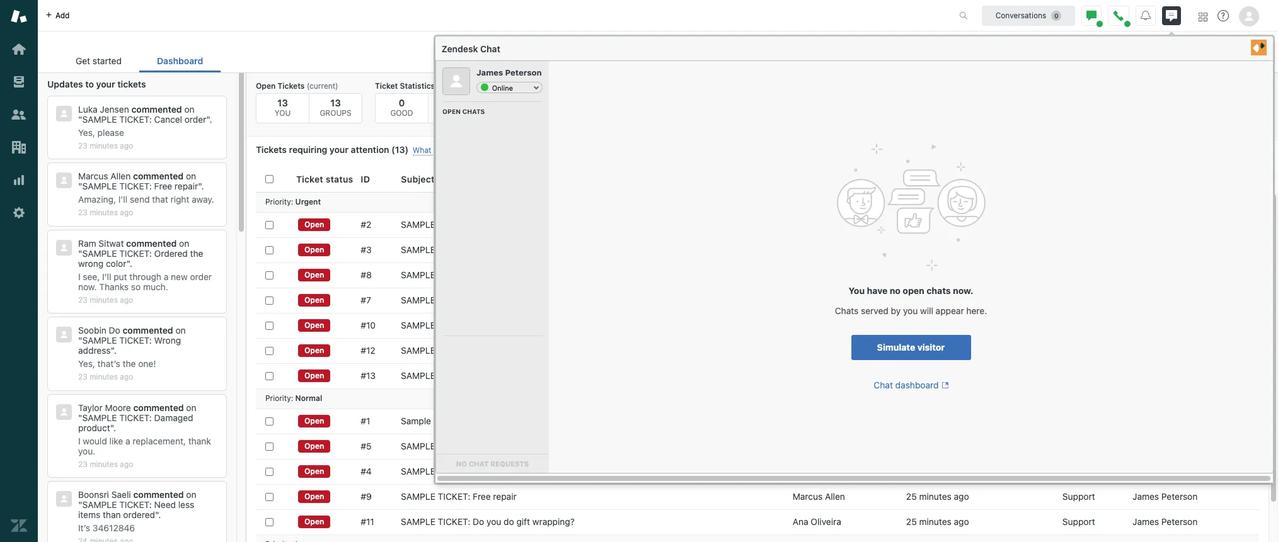 Task type: locate. For each thing, give the bounding box(es) containing it.
1 vertical spatial support
[[1063, 492, 1095, 502]]

2 0 from the left
[[452, 97, 458, 108]]

would
[[83, 436, 107, 447]]

i'll left send
[[118, 194, 127, 205]]

None checkbox
[[265, 221, 274, 229], [265, 322, 274, 330], [265, 347, 274, 355], [265, 443, 274, 451], [265, 493, 274, 501], [265, 221, 274, 229], [265, 322, 274, 330], [265, 347, 274, 355], [265, 443, 274, 451], [265, 493, 274, 501]]

1 priority from the top
[[265, 197, 291, 207]]

2 on " from the top
[[78, 171, 196, 192]]

2 25 from the top
[[906, 270, 917, 281]]

sample inside sample ticket: do you do gift wrapping? link
[[401, 517, 436, 528]]

13 down '(current)'
[[330, 97, 341, 108]]

6 on " from the top
[[78, 490, 196, 511]]

zendesk products image
[[1199, 12, 1208, 21]]

23 down soobin
[[78, 373, 87, 382]]

1 horizontal spatial i'll
[[118, 194, 127, 205]]

ordered down order at the top of the page
[[473, 270, 506, 281]]

0 vertical spatial is
[[434, 146, 439, 155]]

new
[[171, 272, 188, 282]]

#11
[[361, 517, 374, 528]]

3 23 from the top
[[78, 296, 87, 305]]

1 vertical spatial a
[[125, 436, 130, 447]]

ticket: down sample ticket: item restock link
[[438, 492, 470, 502]]

0 horizontal spatial ordered
[[123, 510, 155, 521]]

1 25 minutes ago from the top
[[906, 219, 969, 230]]

1 vertical spatial sample ticket: ordered the wrong color
[[401, 270, 573, 281]]

sample inside sample ticket: damaged product
[[82, 413, 117, 423]]

marcus allen
[[793, 492, 845, 502]]

your right the requiring
[[330, 144, 349, 155]]

on up new
[[179, 238, 189, 249]]

i'll left put at the left of page
[[102, 272, 111, 282]]

ago inside amazing, i'll send that right away. 23 minutes ago
[[120, 208, 133, 218]]

". for taylor moore commented
[[110, 423, 116, 433]]

priority
[[265, 197, 291, 207], [265, 394, 291, 404]]

order right new
[[190, 272, 212, 282]]

sample ticket: wrong address
[[401, 295, 535, 306], [78, 336, 181, 356]]

1 horizontal spatial repair
[[493, 492, 517, 502]]

on " up one! at the bottom
[[78, 325, 186, 346]]

1 horizontal spatial marcus
[[793, 492, 823, 502]]

1 vertical spatial allen
[[825, 492, 845, 502]]

25 for sample ticket: damaged product
[[906, 219, 917, 230]]

support for oliveira
[[1063, 517, 1095, 528]]

sample right '#8'
[[401, 270, 436, 281]]

on
[[184, 104, 195, 115], [186, 171, 196, 182], [179, 238, 189, 249], [176, 325, 186, 336], [186, 403, 196, 413], [186, 490, 196, 501]]

0 horizontal spatial ticket
[[296, 174, 323, 185]]

0 horizontal spatial less
[[178, 500, 194, 511]]

order for sample ticket: cancel order ".
[[185, 114, 206, 125]]

6 25 from the top
[[906, 371, 917, 381]]

0 horizontal spatial repair
[[175, 181, 198, 192]]

do right soobin
[[109, 325, 120, 336]]

on "
[[78, 104, 195, 125], [78, 171, 196, 192], [78, 238, 189, 259], [78, 325, 186, 346], [78, 403, 196, 423], [78, 490, 196, 511]]

luka jensen commented
[[78, 104, 182, 115]]

product up would
[[78, 423, 110, 433]]

#2
[[361, 219, 372, 230]]

3 support from the top
[[1063, 517, 1095, 528]]

i inside i see, i'll put through a new order now. thanks so much. 23 minutes ago
[[78, 272, 80, 282]]

i'll inside amazing, i'll send that right away. 23 minutes ago
[[118, 194, 127, 205]]

0 vertical spatial sample ticket: ordered the wrong color
[[78, 248, 203, 269]]

priority down select all tickets checkbox
[[265, 197, 291, 207]]

organizations image
[[11, 139, 27, 156]]

1 vertical spatial repair
[[493, 492, 517, 502]]

" up yes, please 23 minutes ago
[[78, 114, 82, 125]]

25 for sample ticket: free repair
[[906, 492, 917, 502]]

1 horizontal spatial than
[[540, 371, 558, 381]]

saeli
[[111, 490, 131, 501]]

status left the id
[[326, 174, 353, 185]]

tab list containing get started
[[58, 49, 221, 72]]

#3
[[361, 245, 372, 255]]

sample down sample ticket: item restock link
[[401, 492, 436, 502]]

sample right #7
[[401, 295, 436, 306]]

0 vertical spatial a
[[164, 272, 169, 282]]

0 vertical spatial taylor
[[793, 219, 817, 230]]

gift
[[517, 517, 530, 528]]

3 james peterson from the top
[[1133, 517, 1198, 528]]

5 25 from the top
[[906, 345, 917, 356]]

sample inside sample ticket: damaged product link
[[401, 219, 436, 230]]

marcus down ella rivera at the right of the page
[[793, 492, 823, 502]]

sample up it's 34612846 in the bottom left of the page
[[82, 500, 117, 511]]

1 vertical spatial less
[[178, 500, 194, 511]]

moore inside grid
[[820, 219, 846, 230]]

sample ticket: meet the ticket
[[401, 416, 522, 427]]

1 support from the top
[[1063, 466, 1095, 477]]

wrong down sample ticket: ordered the wrong color link
[[473, 295, 500, 306]]

1 horizontal spatial ordered
[[473, 270, 506, 281]]

updated
[[954, 174, 991, 185]]

sample down subject
[[401, 219, 436, 230]]

yes, please 23 minutes ago
[[78, 127, 133, 151]]

peterson for ana oliveira
[[1162, 517, 1198, 528]]

4 23 from the top
[[78, 373, 87, 382]]

ticket for ticket status
[[296, 174, 323, 185]]

0 horizontal spatial do
[[109, 325, 120, 336]]

sample up see,
[[82, 248, 117, 259]]

order for sample ticket: cancel order
[[503, 345, 525, 356]]

admin image
[[11, 205, 27, 221]]

1 horizontal spatial a
[[164, 272, 169, 282]]

on " down tickets
[[78, 104, 195, 125]]

25 minutes ago for sample ticket: ordered the wrong color
[[906, 270, 969, 281]]

sample right #12
[[401, 345, 436, 356]]

1 horizontal spatial sample ticket: ordered the wrong color
[[401, 270, 573, 281]]

section
[[231, 42, 1189, 62]]

sample down sample
[[401, 441, 436, 452]]

" up it's
[[78, 500, 82, 511]]

2 support from the top
[[1063, 492, 1095, 502]]

thanks
[[99, 282, 129, 292]]

ana
[[793, 517, 809, 528]]

minutes inside amazing, i'll send that right away. 23 minutes ago
[[90, 208, 118, 218]]

0 vertical spatial priority
[[265, 197, 291, 207]]

1 horizontal spatial sample ticket: damaged product
[[401, 219, 546, 230]]

minutes inside i see, i'll put through a new order now. thanks so much. 23 minutes ago
[[90, 296, 118, 305]]

". for boonsri saeli commented
[[155, 510, 161, 521]]

right
[[171, 194, 189, 205]]

23 down the you. in the left of the page
[[78, 460, 87, 469]]

13 down open tickets (current)
[[277, 97, 288, 108]]

0 vertical spatial peterson
[[1162, 466, 1198, 477]]

0 vertical spatial items
[[515, 371, 538, 381]]

1 horizontal spatial product
[[514, 219, 546, 230]]

7 25 minutes ago from the top
[[906, 466, 969, 477]]

0 down (this
[[452, 97, 458, 108]]

2 priority from the top
[[265, 394, 291, 404]]

ticket inside grid
[[296, 174, 323, 185]]

yes, for yes, that's the one!
[[78, 359, 95, 370]]

commented for taylor moore commented
[[133, 403, 184, 413]]

moore
[[820, 219, 846, 230], [105, 403, 131, 413]]

button displays agent's chat status as online. image
[[1087, 10, 1097, 20]]

1 25 from the top
[[906, 219, 917, 230]]

support for rivera
[[1063, 466, 1095, 477]]

i inside the i would like a replacement, thank you. 23 minutes ago
[[78, 436, 80, 447]]

2 james peterson from the top
[[1133, 492, 1198, 502]]

marcus up amazing, at the left
[[78, 171, 108, 182]]

zendesk image
[[11, 518, 27, 535]]

boonsri
[[78, 490, 109, 501]]

sample ticket: need less items than ordered
[[401, 371, 592, 381], [78, 500, 194, 521]]

on for boonsri saeli commented
[[186, 490, 196, 501]]

25 minutes ago
[[906, 219, 969, 230], [906, 270, 969, 281], [906, 295, 969, 306], [906, 320, 969, 331], [906, 345, 969, 356], [906, 371, 969, 381], [906, 466, 969, 477], [906, 492, 969, 502], [906, 517, 969, 528]]

0 horizontal spatial color
[[106, 258, 126, 269]]

ticket:
[[119, 114, 152, 125], [119, 181, 152, 192], [438, 219, 470, 230], [438, 245, 470, 255], [119, 248, 152, 259], [438, 270, 470, 281], [438, 295, 470, 306], [438, 320, 470, 331], [119, 336, 152, 346], [438, 345, 470, 356], [438, 371, 470, 381], [119, 413, 152, 423], [438, 441, 470, 452], [438, 466, 470, 477], [438, 492, 470, 502], [119, 500, 152, 511], [438, 517, 470, 528]]

0 right 0 bad
[[505, 97, 511, 108]]

minutes inside yes, please 23 minutes ago
[[90, 141, 118, 151]]

25 for sample ticket: item restock
[[906, 466, 917, 477]]

commented for soobin do commented
[[123, 325, 173, 336]]

damaged
[[473, 219, 512, 230], [154, 413, 193, 423]]

zendesk chat
[[442, 43, 500, 54]]

1 horizontal spatial color
[[552, 270, 573, 281]]

1 horizontal spatial cancel
[[473, 345, 501, 356]]

" for taylor moore commented
[[78, 413, 82, 423]]

1 horizontal spatial taylor
[[793, 219, 817, 230]]

i
[[78, 272, 80, 282], [78, 436, 80, 447]]

3 " from the top
[[78, 248, 82, 259]]

(current)
[[307, 81, 338, 91]]

0 vertical spatial do
[[109, 325, 120, 336]]

is right it
[[554, 245, 561, 255]]

product
[[514, 219, 546, 230], [78, 423, 110, 433]]

status left says
[[499, 245, 524, 255]]

i left see,
[[78, 272, 80, 282]]

ram sitwat commented
[[78, 238, 177, 249]]

add
[[55, 10, 70, 20]]

2 james from the top
[[1133, 492, 1159, 502]]

0 horizontal spatial damaged
[[154, 413, 193, 423]]

" up amazing, at the left
[[78, 181, 82, 192]]

tickets
[[278, 81, 305, 91], [256, 144, 287, 155]]

now.
[[78, 282, 97, 292]]

25 minutes ago for sample ticket: cancel order
[[906, 345, 969, 356]]

2 horizontal spatial 0
[[505, 97, 511, 108]]

sample up would
[[82, 413, 117, 423]]

damaged up replacement,
[[154, 413, 193, 423]]

1 horizontal spatial ordered
[[560, 371, 592, 381]]

4 25 from the top
[[906, 320, 917, 331]]

2 vertical spatial peterson
[[1162, 517, 1198, 528]]

commented up that
[[133, 171, 184, 182]]

0 horizontal spatial marcus
[[78, 171, 108, 182]]

ella
[[793, 466, 807, 477]]

zendesk support image
[[11, 8, 27, 25]]

ago inside i see, i'll put through a new order now. thanks so much. 23 minutes ago
[[120, 296, 133, 305]]

5 23 from the top
[[78, 460, 87, 469]]

requiring
[[289, 144, 327, 155]]

taylor moore commented
[[78, 403, 184, 413]]

need inside sample ticket: need less items than ordered
[[154, 500, 176, 511]]

now
[[1241, 47, 1258, 57]]

open for #4
[[304, 467, 324, 477]]

4 on " from the top
[[78, 325, 186, 346]]

open for #10
[[304, 321, 324, 330]]

commented up one! at the bottom
[[123, 325, 173, 336]]

1 vertical spatial james
[[1133, 492, 1159, 502]]

0 vertical spatial need
[[473, 371, 495, 381]]

1 vertical spatial your
[[330, 144, 349, 155]]

". for ram sitwat commented
[[126, 258, 132, 269]]

items up it's
[[78, 510, 100, 521]]

1 peterson from the top
[[1162, 466, 1198, 477]]

on " up the through
[[78, 238, 189, 259]]

james peterson
[[1133, 466, 1198, 477], [1133, 492, 1198, 502], [1133, 517, 1198, 528]]

1 vertical spatial marcus
[[793, 492, 823, 502]]

1 i from the top
[[78, 272, 80, 282]]

through
[[129, 272, 161, 282]]

on " for taylor moore
[[78, 403, 196, 423]]

tab list
[[58, 49, 221, 72]]

1 horizontal spatial sample ticket: need less items than ordered
[[401, 371, 592, 381]]

commented for boonsri saeli commented
[[133, 490, 184, 501]]

sample ticket: need less items than ordered inside grid
[[401, 371, 592, 381]]

1 horizontal spatial less
[[497, 371, 513, 381]]

address up the assembly
[[502, 295, 535, 306]]

moore for taylor moore
[[820, 219, 846, 230]]

ticket
[[375, 81, 398, 91], [296, 174, 323, 185]]

damaged up order at the top of the page
[[473, 219, 512, 230]]

a
[[164, 272, 169, 282], [125, 436, 130, 447]]

5 " from the top
[[78, 413, 82, 423]]

allen up oliveira
[[825, 492, 845, 502]]

7 25 from the top
[[906, 466, 917, 477]]

1 on " from the top
[[78, 104, 195, 125]]

james for ella rivera
[[1133, 466, 1159, 477]]

taylor
[[793, 219, 817, 230], [78, 403, 103, 413]]

5 on " from the top
[[78, 403, 196, 423]]

2 " from the top
[[78, 181, 82, 192]]

ordered down instructions
[[560, 371, 592, 381]]

1 james peterson from the top
[[1133, 466, 1198, 477]]

3 james from the top
[[1133, 517, 1159, 528]]

a right "like"
[[125, 436, 130, 447]]

commented up replacement,
[[133, 403, 184, 413]]

#12
[[361, 345, 376, 356]]

8 25 from the top
[[906, 492, 917, 502]]

" up yes, that's the one! 23 minutes ago
[[78, 336, 82, 346]]

sample ticket: need less items than ordered down the sample ticket: cancel order link
[[401, 371, 592, 381]]

1 vertical spatial ordered
[[123, 510, 155, 521]]

2 : from the top
[[291, 394, 293, 404]]

0 vertical spatial repair
[[175, 181, 198, 192]]

23
[[78, 141, 87, 151], [78, 208, 87, 218], [78, 296, 87, 305], [78, 373, 87, 382], [78, 460, 87, 469]]

1 vertical spatial is
[[554, 245, 561, 255]]

on " up "like"
[[78, 403, 196, 423]]

less inside sample ticket: need less items than ordered
[[178, 500, 194, 511]]

0 horizontal spatial sample ticket: wrong address
[[78, 336, 181, 356]]

on " for soobin do
[[78, 325, 186, 346]]

1 horizontal spatial 13
[[330, 97, 341, 108]]

25 minutes ago for sample ticket: item restock
[[906, 466, 969, 477]]

0 vertical spatial ordered
[[154, 248, 188, 259]]

on for taylor moore commented
[[186, 403, 196, 413]]

1 vertical spatial free
[[473, 492, 491, 502]]

sample ticket: ordered the wrong color down order at the top of the page
[[401, 270, 573, 281]]

repair down 'restock'
[[493, 492, 517, 502]]

3 25 minutes ago from the top
[[906, 295, 969, 306]]

do left you
[[473, 517, 484, 528]]

2 peterson from the top
[[1162, 492, 1198, 502]]

1 vertical spatial do
[[473, 517, 484, 528]]

yes, inside yes, that's the one! 23 minutes ago
[[78, 359, 95, 370]]

sample ticket: item restock
[[401, 466, 523, 477]]

2 25 minutes ago from the top
[[906, 270, 969, 281]]

" for ram sitwat commented
[[78, 248, 82, 259]]

0 horizontal spatial cancel
[[154, 114, 182, 125]]

0 vertical spatial free
[[154, 181, 172, 192]]

1 vertical spatial need
[[154, 500, 176, 511]]

13 you
[[275, 97, 291, 118]]

order down the assembly
[[503, 345, 525, 356]]

0 for 0 bad
[[452, 97, 458, 108]]

sample inside sample ticket: need less items than ordered link
[[401, 371, 436, 381]]

0 vertical spatial sample ticket: damaged product
[[401, 219, 546, 230]]

:
[[291, 197, 293, 207], [291, 394, 293, 404]]

than
[[540, 371, 558, 381], [103, 510, 121, 521]]

allen inside grid
[[825, 492, 845, 502]]

repair inside grid
[[493, 492, 517, 502]]

sample up sample
[[401, 371, 436, 381]]

0 vertical spatial james peterson
[[1133, 466, 1198, 477]]

address up 'that's'
[[78, 346, 111, 356]]

sample ticket: missing assembly instructions
[[401, 320, 595, 331]]

i left would
[[78, 436, 80, 447]]

1 horizontal spatial is
[[554, 245, 561, 255]]

order down 'dashboard'
[[185, 114, 206, 125]]

0 vertical spatial than
[[540, 371, 558, 381]]

1 vertical spatial damaged
[[154, 413, 193, 423]]

commented for ram sitwat commented
[[126, 238, 177, 249]]

0 vertical spatial moore
[[820, 219, 846, 230]]

free for sample ticket: free repair
[[473, 492, 491, 502]]

0 horizontal spatial than
[[103, 510, 121, 521]]

0 horizontal spatial free
[[154, 181, 172, 192]]

0 horizontal spatial ordered
[[154, 248, 188, 259]]

ordered inside sample ticket: ordered the wrong color
[[154, 248, 188, 259]]

". for soobin do commented
[[111, 346, 116, 356]]

ordered up new
[[154, 248, 188, 259]]

1 horizontal spatial chat
[[1220, 47, 1239, 57]]

1 horizontal spatial ticket
[[375, 81, 398, 91]]

than up 34612846
[[103, 510, 121, 521]]

sample right #10
[[401, 320, 436, 331]]

0 vertical spatial product
[[514, 219, 546, 230]]

0 for 0
[[505, 97, 511, 108]]

the left one! at the bottom
[[123, 359, 136, 370]]

free inside grid
[[473, 492, 491, 502]]

2 23 from the top
[[78, 208, 87, 218]]

cancel for sample ticket: cancel order ".
[[154, 114, 182, 125]]

add button
[[38, 0, 77, 31]]

5 25 minutes ago from the top
[[906, 345, 969, 356]]

1 0 from the left
[[399, 97, 405, 108]]

25 minutes ago for sample ticket: damaged product
[[906, 219, 969, 230]]

3 on " from the top
[[78, 238, 189, 259]]

chat right zendesk
[[480, 43, 500, 54]]

: left the normal at the bottom of the page
[[291, 394, 293, 404]]

0 horizontal spatial sample ticket: ordered the wrong color
[[78, 248, 203, 269]]

ago inside yes, that's the one! 23 minutes ago
[[120, 373, 133, 382]]

commented
[[131, 104, 182, 115], [133, 171, 184, 182], [126, 238, 177, 249], [123, 325, 173, 336], [133, 403, 184, 413], [133, 490, 184, 501]]

commented for marcus allen commented
[[133, 171, 184, 182]]

ticket: up "like"
[[119, 413, 152, 423]]

" for marcus allen commented
[[78, 181, 82, 192]]

1 vertical spatial items
[[78, 510, 100, 521]]

1 vertical spatial cancel
[[473, 345, 501, 356]]

i would like a replacement, thank you. 23 minutes ago
[[78, 436, 211, 469]]

wrong inside grid
[[524, 270, 550, 281]]

damaged inside grid
[[473, 219, 512, 230]]

#8
[[361, 270, 372, 281]]

)
[[405, 144, 409, 155]]

2 vertical spatial james peterson
[[1133, 517, 1198, 528]]

None checkbox
[[265, 246, 274, 254], [265, 271, 274, 280], [265, 297, 274, 305], [265, 372, 274, 380], [265, 418, 274, 426], [265, 468, 274, 476], [265, 518, 274, 527], [265, 246, 274, 254], [265, 271, 274, 280], [265, 297, 274, 305], [265, 372, 274, 380], [265, 418, 274, 426], [265, 468, 274, 476], [265, 518, 274, 527]]

1 vertical spatial sample ticket: need less items than ordered
[[78, 500, 194, 521]]

peterson
[[1162, 466, 1198, 477], [1162, 492, 1198, 502], [1162, 517, 1198, 528]]

sample inside sample ticket: wrong address link
[[401, 295, 436, 306]]

color inside grid
[[552, 270, 573, 281]]

commented up the through
[[126, 238, 177, 249]]

6 25 minutes ago from the top
[[906, 371, 969, 381]]

get started tab
[[58, 49, 139, 72]]

4 " from the top
[[78, 336, 82, 346]]

moore for taylor moore commented
[[105, 403, 131, 413]]

yes, left 'that's'
[[78, 359, 95, 370]]

" left "sitwat"
[[78, 248, 82, 259]]

13 for 13 you
[[277, 97, 288, 108]]

6 " from the top
[[78, 500, 82, 511]]

yes, inside yes, please 23 minutes ago
[[78, 127, 95, 138]]

1 james from the top
[[1133, 466, 1159, 477]]

25 minutes ago for sample ticket: do you do gift wrapping?
[[906, 517, 969, 528]]

ordered
[[154, 248, 188, 259], [473, 270, 506, 281]]

sample inside the sample ticket: cancel order link
[[401, 345, 436, 356]]

commented right the saeli
[[133, 490, 184, 501]]

0 vertical spatial james
[[1133, 466, 1159, 477]]

1 vertical spatial product
[[78, 423, 110, 433]]

chat inside button
[[1220, 47, 1239, 57]]

23 down now.
[[78, 296, 87, 305]]

0 inside 0 bad
[[452, 97, 458, 108]]

2 i from the top
[[78, 436, 80, 447]]

groups
[[320, 108, 351, 118]]

1 vertical spatial address
[[78, 346, 111, 356]]

: left urgent
[[291, 197, 293, 207]]

marcus for marcus allen commented
[[78, 171, 108, 182]]

ticket: up sample ticket: ordered the wrong color link
[[438, 219, 470, 230]]

0 vertical spatial allen
[[111, 171, 131, 182]]

#13
[[361, 371, 376, 381]]

2 vertical spatial support
[[1063, 517, 1095, 528]]

restock
[[493, 466, 523, 477]]

ticket: up sample ticket: cancel order
[[438, 320, 470, 331]]

sample up please
[[82, 114, 117, 125]]

get started image
[[11, 41, 27, 57]]

sample inside sample ticket: international shipping link
[[401, 441, 436, 452]]

sample ticket: need less items than ordered up 34612846
[[78, 500, 194, 521]]

13 inside 13 you
[[277, 97, 288, 108]]

ticket: up 34612846
[[119, 500, 152, 511]]

0 horizontal spatial sample ticket: damaged product
[[78, 413, 193, 433]]

2 vertical spatial james
[[1133, 517, 1159, 528]]

marcus inside grid
[[793, 492, 823, 502]]

1 vertical spatial sample ticket: damaged product
[[78, 413, 193, 433]]

sample
[[401, 416, 431, 427]]

13
[[277, 97, 288, 108], [330, 97, 341, 108], [395, 144, 405, 155]]

open for #13
[[304, 371, 324, 381]]

9 25 minutes ago from the top
[[906, 517, 969, 528]]

1 vertical spatial status
[[499, 245, 524, 255]]

status
[[326, 174, 353, 185], [499, 245, 524, 255]]

0 horizontal spatial 0
[[399, 97, 405, 108]]

2 yes, from the top
[[78, 359, 95, 370]]

a left new
[[164, 272, 169, 282]]

order inside grid
[[503, 345, 525, 356]]

1 horizontal spatial allen
[[825, 492, 845, 502]]

ticket
[[500, 416, 522, 427]]

james peterson for marcus allen
[[1133, 492, 1198, 502]]

3 0 from the left
[[505, 97, 511, 108]]

is left this?
[[434, 146, 439, 155]]

sample ticket: cancel order ".
[[82, 114, 212, 125]]

grid
[[246, 167, 1278, 543]]

on for luka jensen commented
[[184, 104, 195, 115]]

13 inside the 13 groups
[[330, 97, 341, 108]]

1 : from the top
[[291, 197, 293, 207]]

ella rivera
[[793, 466, 835, 477]]

chat now button
[[1210, 40, 1268, 65]]

2 vertical spatial order
[[503, 345, 525, 356]]

1 horizontal spatial need
[[473, 371, 495, 381]]

".
[[206, 114, 212, 125], [198, 181, 204, 192], [126, 258, 132, 269], [111, 346, 116, 356], [110, 423, 116, 433], [155, 510, 161, 521]]

open for #7
[[304, 296, 324, 305]]

25 minutes ago for sample ticket: need less items than ordered
[[906, 371, 969, 381]]

a inside i see, i'll put through a new order now. thanks so much. 23 minutes ago
[[164, 272, 169, 282]]

commented down tickets
[[131, 104, 182, 115]]

wrong
[[78, 258, 104, 269], [524, 270, 550, 281]]

9 25 from the top
[[906, 517, 917, 528]]

need right the saeli
[[154, 500, 176, 511]]

1 yes, from the top
[[78, 127, 95, 138]]

international
[[473, 441, 524, 452]]

commented for luka jensen commented
[[131, 104, 182, 115]]

taylor inside grid
[[793, 219, 817, 230]]

0 horizontal spatial status
[[326, 174, 353, 185]]

1 horizontal spatial status
[[499, 245, 524, 255]]

ago
[[120, 141, 133, 151], [120, 208, 133, 218], [954, 219, 969, 230], [954, 270, 969, 281], [954, 295, 969, 306], [120, 296, 133, 305], [954, 320, 969, 331], [954, 345, 969, 356], [954, 371, 969, 381], [120, 373, 133, 382], [120, 460, 133, 469], [954, 466, 969, 477], [954, 492, 969, 502], [954, 517, 969, 528]]

sample ticket: international shipping
[[401, 441, 561, 452]]

views image
[[11, 74, 27, 90]]

is inside grid
[[554, 245, 561, 255]]

on down thank
[[186, 490, 196, 501]]

ordered
[[560, 371, 592, 381], [123, 510, 155, 521]]

items up ticket
[[515, 371, 538, 381]]

3 25 from the top
[[906, 295, 917, 306]]

normal
[[295, 394, 322, 404]]

yes, down luka
[[78, 127, 95, 138]]

0 horizontal spatial moore
[[105, 403, 131, 413]]

" up the you. in the left of the page
[[78, 413, 82, 423]]

bad
[[447, 108, 463, 118]]

main element
[[0, 0, 38, 543]]

zendesk chat image
[[1162, 6, 1181, 25]]

1 horizontal spatial address
[[502, 295, 535, 306]]

0 horizontal spatial items
[[78, 510, 100, 521]]

it's
[[78, 523, 90, 534]]

" for boonsri saeli commented
[[78, 500, 82, 511]]

1 horizontal spatial your
[[330, 144, 349, 155]]

open for #1
[[304, 417, 324, 426]]

8 25 minutes ago from the top
[[906, 492, 969, 502]]

1 vertical spatial taylor
[[78, 403, 103, 413]]

1 horizontal spatial wrong
[[524, 270, 550, 281]]

3 peterson from the top
[[1162, 517, 1198, 528]]

cancel right the jensen
[[154, 114, 182, 125]]

1 vertical spatial james peterson
[[1133, 492, 1198, 502]]

4 25 minutes ago from the top
[[906, 320, 969, 331]]

1 " from the top
[[78, 114, 82, 125]]

0 inside 0 good
[[399, 97, 405, 108]]

sample ticket: cancel order link
[[401, 345, 525, 357]]

need inside grid
[[473, 371, 495, 381]]

a inside the i would like a replacement, thank you. 23 minutes ago
[[125, 436, 130, 447]]

1 23 from the top
[[78, 141, 87, 151]]

ticket up urgent
[[296, 174, 323, 185]]

reporting image
[[11, 172, 27, 188]]

0 vertical spatial support
[[1063, 466, 1095, 477]]

on up right
[[186, 171, 196, 182]]

requester updated
[[907, 174, 991, 185]]

sample ticket: ordered the wrong color up the through
[[78, 248, 203, 269]]

1 vertical spatial i
[[78, 436, 80, 447]]



Task type: vqa. For each thing, say whether or not it's contained in the screenshot.


Task type: describe. For each thing, give the bounding box(es) containing it.
sample ticket: missing assembly instructions link
[[401, 320, 595, 332]]

so
[[131, 282, 141, 292]]

amazing, i'll send that right away. 23 minutes ago
[[78, 194, 214, 218]]

" for soobin do commented
[[78, 336, 82, 346]]

is inside tickets requiring your attention ( 13 ) what is this?
[[434, 146, 439, 155]]

peterson for ella rivera
[[1162, 466, 1198, 477]]

tickets requiring your attention ( 13 ) what is this?
[[256, 144, 458, 155]]

ticket:
[[434, 416, 459, 427]]

free for sample ticket: free repair ".
[[154, 181, 172, 192]]

sample inside sample ticket: need less items than ordered
[[82, 500, 117, 511]]

open for #8
[[304, 270, 324, 280]]

0 vertical spatial color
[[106, 258, 126, 269]]

get
[[76, 55, 90, 66]]

james peterson for ana oliveira
[[1133, 517, 1198, 528]]

the right meet at left bottom
[[484, 416, 497, 427]]

#10
[[361, 320, 376, 331]]

1 vertical spatial tickets
[[256, 144, 287, 155]]

25 for sample ticket: missing assembly instructions
[[906, 320, 917, 331]]

the down sample ticket: order status says it is still processing link
[[509, 270, 522, 281]]

(this
[[437, 81, 453, 91]]

#9
[[361, 492, 372, 502]]

allen for marcus allen commented
[[111, 171, 131, 182]]

13 for 13 groups
[[330, 97, 341, 108]]

minutes inside yes, that's the one! 23 minutes ago
[[90, 373, 118, 382]]

cancel for sample ticket: cancel order
[[473, 345, 501, 356]]

updates to your tickets
[[47, 79, 146, 90]]

ticket for ticket statistics (this week)
[[375, 81, 398, 91]]

ticket: up please
[[119, 114, 152, 125]]

sample ticket: ordered the wrong color inside grid
[[401, 270, 573, 281]]

: for normal
[[291, 394, 293, 404]]

less inside grid
[[497, 371, 513, 381]]

still
[[563, 245, 577, 255]]

yes, that's the one! 23 minutes ago
[[78, 359, 156, 382]]

sample inside sample ticket: item restock link
[[401, 466, 436, 477]]

customers image
[[11, 107, 27, 123]]

luka
[[78, 104, 97, 115]]

on " for marcus allen
[[78, 171, 196, 192]]

get help image
[[1218, 10, 1229, 21]]

ticket: up sample ticket: need less items than ordered link
[[438, 345, 470, 356]]

25 for sample ticket: do you do gift wrapping?
[[906, 517, 917, 528]]

like
[[109, 436, 123, 447]]

23 inside yes, that's the one! 23 minutes ago
[[78, 373, 87, 382]]

ordered inside grid
[[560, 371, 592, 381]]

on for ram sitwat commented
[[179, 238, 189, 249]]

ordered inside sample ticket: need less items than ordered
[[123, 510, 155, 521]]

open for #11
[[304, 518, 324, 527]]

0 for 0 good
[[399, 97, 405, 108]]

address inside sample ticket: wrong address link
[[502, 295, 535, 306]]

on " for ram sitwat
[[78, 238, 189, 259]]

#7
[[361, 295, 371, 306]]

your for to
[[96, 79, 115, 90]]

james for ana oliveira
[[1133, 517, 1159, 528]]

repair for sample ticket: free repair ".
[[175, 181, 198, 192]]

sample inside sample ticket: ordered the wrong color
[[82, 248, 117, 259]]

ticket: down sample ticket: free repair link
[[438, 517, 470, 528]]

oliveira
[[811, 517, 841, 528]]

james peterson for ella rivera
[[1133, 466, 1198, 477]]

amazing,
[[78, 194, 116, 205]]

23 inside amazing, i'll send that right away. 23 minutes ago
[[78, 208, 87, 218]]

ago inside yes, please 23 minutes ago
[[120, 141, 133, 151]]

started
[[93, 55, 122, 66]]

open for #3
[[304, 245, 324, 255]]

ticket: up sample ticket: free repair
[[438, 466, 470, 477]]

on " for luka jensen
[[78, 104, 195, 125]]

sample up 'that's'
[[82, 336, 117, 346]]

23 inside i see, i'll put through a new order now. thanks so much. 23 minutes ago
[[78, 296, 87, 305]]

chat now
[[1220, 47, 1258, 57]]

1 horizontal spatial items
[[515, 371, 538, 381]]

urgent
[[295, 197, 321, 207]]

that
[[152, 194, 168, 205]]

sample ticket: wrong address inside grid
[[401, 295, 535, 306]]

taylor for taylor moore commented
[[78, 403, 103, 413]]

open for #5
[[304, 442, 324, 451]]

open for #12
[[304, 346, 324, 356]]

sample ticket: do you do gift wrapping?
[[401, 517, 575, 528]]

order inside i see, i'll put through a new order now. thanks so much. 23 minutes ago
[[190, 272, 212, 282]]

requester
[[907, 174, 952, 185]]

ticket: down the sample ticket: cancel order link
[[438, 371, 470, 381]]

priority : urgent
[[265, 197, 321, 207]]

open for #9
[[304, 492, 324, 502]]

sample up amazing, at the left
[[82, 181, 117, 192]]

ticket: left order at the top of the page
[[438, 245, 470, 255]]

ram
[[78, 238, 96, 249]]

taylor for taylor moore
[[793, 219, 817, 230]]

0 horizontal spatial product
[[78, 423, 110, 433]]

priority for priority : urgent
[[265, 197, 291, 207]]

tickets
[[117, 79, 146, 90]]

assembly
[[506, 320, 545, 331]]

0 vertical spatial status
[[326, 174, 353, 185]]

sample ticket: damaged product link
[[401, 219, 546, 231]]

sample ticket: cancel order
[[401, 345, 525, 356]]

sample ticket: damaged product inside grid
[[401, 219, 546, 230]]

25 for sample ticket: need less items than ordered
[[906, 371, 917, 381]]

away.
[[192, 194, 214, 205]]

support for allen
[[1063, 492, 1095, 502]]

ticket status
[[296, 174, 353, 185]]

sample ticket: free repair ".
[[82, 181, 204, 192]]

0 horizontal spatial chat
[[480, 43, 500, 54]]

ticket: up send
[[119, 181, 152, 192]]

i see, i'll put through a new order now. thanks so much. 23 minutes ago
[[78, 272, 212, 305]]

0 vertical spatial wrong
[[473, 295, 500, 306]]

on " for boonsri saeli
[[78, 490, 196, 511]]

Select All Tickets checkbox
[[265, 175, 274, 184]]

i for i would like a replacement, thank you.
[[78, 436, 80, 447]]

subject
[[401, 174, 435, 185]]

marcus allen commented
[[78, 171, 184, 182]]

conversations
[[996, 10, 1047, 20]]

sample ticket: wrong address link
[[401, 295, 535, 306]]

2 horizontal spatial 13
[[395, 144, 405, 155]]

grid containing ticket status
[[246, 167, 1278, 543]]

25 for sample ticket: cancel order
[[906, 345, 917, 356]]

ana oliveira
[[793, 517, 841, 528]]

25 for sample ticket: wrong address
[[906, 295, 917, 306]]

attention
[[351, 144, 389, 155]]

ticket: down sample ticket: meet the ticket link
[[438, 441, 470, 452]]

sample ticket: order status says it is still processing link
[[401, 245, 624, 256]]

25 minutes ago for sample ticket: wrong address
[[906, 295, 969, 306]]

missing
[[473, 320, 504, 331]]

0 horizontal spatial wrong
[[78, 258, 104, 269]]

priority for priority : normal
[[265, 394, 291, 404]]

allen for marcus allen
[[825, 492, 845, 502]]

please
[[98, 127, 124, 138]]

ticket: up the through
[[119, 248, 152, 259]]

sample ticket: meet the ticket link
[[401, 416, 522, 427]]

ago inside the i would like a replacement, thank you. 23 minutes ago
[[120, 460, 133, 469]]

put
[[114, 272, 127, 282]]

sample inside sample ticket: missing assembly instructions link
[[401, 320, 436, 331]]

on for soobin do commented
[[176, 325, 186, 336]]

this?
[[441, 146, 458, 155]]

#5
[[361, 441, 372, 452]]

order
[[473, 245, 496, 255]]

34612846
[[93, 523, 135, 534]]

23 inside yes, please 23 minutes ago
[[78, 141, 87, 151]]

ticket: up sample ticket: wrong address link
[[438, 270, 470, 281]]

i'll inside i see, i'll put through a new order now. thanks so much. 23 minutes ago
[[102, 272, 111, 282]]

it's 34612846
[[78, 523, 135, 534]]

week)
[[455, 81, 477, 91]]

your for requiring
[[330, 144, 349, 155]]

1 vertical spatial wrong
[[154, 336, 181, 346]]

ticket: up one! at the bottom
[[119, 336, 152, 346]]

to
[[85, 79, 94, 90]]

minutes inside the i would like a replacement, thank you. 23 minutes ago
[[90, 460, 118, 469]]

sample ticket: free repair link
[[401, 492, 517, 503]]

send
[[130, 194, 150, 205]]

statistics
[[400, 81, 435, 91]]

wrapping?
[[533, 517, 575, 528]]

boonsri saeli commented
[[78, 490, 184, 501]]

james for marcus allen
[[1133, 492, 1159, 502]]

one!
[[138, 359, 156, 370]]

rivera
[[809, 466, 835, 477]]

sample ticket: order status says it is still processing
[[401, 245, 624, 255]]

0 bad
[[447, 97, 463, 118]]

0 horizontal spatial sample ticket: need less items than ordered
[[78, 500, 194, 521]]

peterson for marcus allen
[[1162, 492, 1198, 502]]

the inside yes, that's the one! 23 minutes ago
[[123, 359, 136, 370]]

sample inside sample ticket: order status says it is still processing link
[[401, 245, 436, 255]]

#1
[[361, 416, 370, 427]]

instructions
[[547, 320, 595, 331]]

the down away. at top
[[190, 248, 203, 259]]

23 inside the i would like a replacement, thank you. 23 minutes ago
[[78, 460, 87, 469]]

id
[[361, 174, 370, 185]]

yes, for yes, please
[[78, 127, 95, 138]]

repair for sample ticket: free repair
[[493, 492, 517, 502]]

processing
[[580, 245, 624, 255]]

ticket: down sample ticket: ordered the wrong color link
[[438, 295, 470, 306]]

you
[[275, 108, 291, 118]]

thank
[[188, 436, 211, 447]]

meet
[[461, 416, 482, 427]]

i for i see, i'll put through a new order now. thanks so much.
[[78, 272, 80, 282]]

item
[[473, 466, 491, 477]]

sample inside sample ticket: ordered the wrong color link
[[401, 270, 436, 281]]

good
[[390, 108, 413, 118]]

" for luka jensen commented
[[78, 114, 82, 125]]

get started
[[76, 55, 122, 66]]

on for marcus allen commented
[[186, 171, 196, 182]]

open for #2
[[304, 220, 324, 229]]

0 vertical spatial tickets
[[278, 81, 305, 91]]

1 vertical spatial than
[[103, 510, 121, 521]]

updates
[[47, 79, 83, 90]]

what
[[413, 146, 431, 155]]

notifications image
[[1141, 10, 1151, 20]]

do
[[504, 517, 514, 528]]

0 horizontal spatial address
[[78, 346, 111, 356]]

0 good
[[390, 97, 413, 118]]

ordered inside grid
[[473, 270, 506, 281]]

much.
[[143, 282, 168, 292]]

25 minutes ago for sample ticket: missing assembly instructions
[[906, 320, 969, 331]]

marcus for marcus allen
[[793, 492, 823, 502]]

sample ticket: ordered the wrong color link
[[401, 270, 573, 281]]

replacement,
[[133, 436, 186, 447]]

sample inside sample ticket: free repair link
[[401, 492, 436, 502]]

: for urgent
[[291, 197, 293, 207]]

conversations button
[[982, 5, 1075, 26]]

25 for sample ticket: ordered the wrong color
[[906, 270, 917, 281]]

25 minutes ago for sample ticket: free repair
[[906, 492, 969, 502]]

that's
[[98, 359, 120, 370]]



